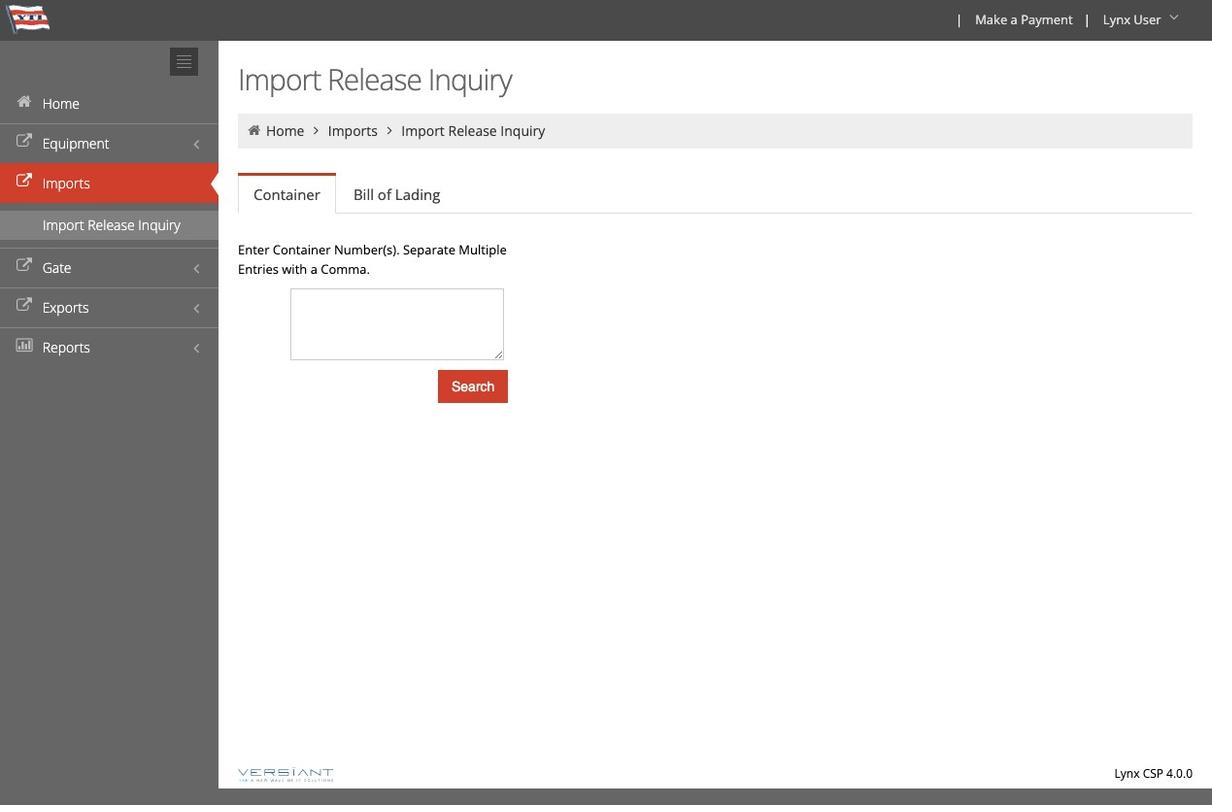 Task type: locate. For each thing, give the bounding box(es) containing it.
a inside enter container number(s).  separate multiple entries with a comma.
[[310, 260, 318, 278]]

payment
[[1021, 11, 1073, 28]]

1 vertical spatial inquiry
[[501, 121, 545, 140]]

equipment
[[42, 134, 109, 153]]

multiple
[[459, 241, 507, 258]]

1 horizontal spatial home
[[266, 121, 305, 140]]

container inside enter container number(s).  separate multiple entries with a comma.
[[273, 241, 331, 258]]

1 horizontal spatial home image
[[246, 123, 263, 137]]

0 vertical spatial home
[[42, 94, 80, 113]]

external link image left equipment
[[15, 135, 34, 149]]

release up the gate link
[[88, 216, 135, 234]]

1 vertical spatial container
[[273, 241, 331, 258]]

1 vertical spatial a
[[310, 260, 318, 278]]

0 vertical spatial lynx
[[1103, 11, 1131, 28]]

imports link
[[328, 121, 378, 140], [0, 163, 219, 203]]

home image left angle right icon in the left top of the page
[[246, 123, 263, 137]]

imports down equipment
[[42, 174, 90, 192]]

imports link right angle right icon in the left top of the page
[[328, 121, 378, 140]]

1 horizontal spatial imports link
[[328, 121, 378, 140]]

import up gate
[[43, 216, 84, 234]]

bill of lading link
[[338, 175, 456, 214]]

a right with
[[310, 260, 318, 278]]

versiant image
[[238, 768, 333, 782]]

0 vertical spatial imports link
[[328, 121, 378, 140]]

search
[[452, 379, 495, 394]]

a right make
[[1011, 11, 1018, 28]]

0 horizontal spatial home
[[42, 94, 80, 113]]

lynx left user
[[1103, 11, 1131, 28]]

1 vertical spatial external link image
[[15, 175, 34, 188]]

external link image for equipment
[[15, 135, 34, 149]]

angle down image
[[1165, 11, 1184, 24]]

0 horizontal spatial imports link
[[0, 163, 219, 203]]

2 horizontal spatial import
[[401, 121, 445, 140]]

external link image inside imports link
[[15, 175, 34, 188]]

1 vertical spatial import release inquiry link
[[0, 211, 219, 240]]

2 vertical spatial import release inquiry
[[43, 216, 180, 234]]

angle right image
[[381, 123, 398, 137]]

2 external link image from the top
[[15, 175, 34, 188]]

0 horizontal spatial release
[[88, 216, 135, 234]]

1 horizontal spatial |
[[1084, 11, 1091, 28]]

0 horizontal spatial a
[[310, 260, 318, 278]]

bill
[[354, 185, 374, 204]]

3 external link image from the top
[[15, 299, 34, 313]]

home up equipment
[[42, 94, 80, 113]]

external link image for exports
[[15, 299, 34, 313]]

import up angle right icon in the left top of the page
[[238, 59, 321, 99]]

external link image
[[15, 135, 34, 149], [15, 175, 34, 188], [15, 299, 34, 313]]

external link image down external link image
[[15, 299, 34, 313]]

1 vertical spatial home image
[[246, 123, 263, 137]]

1 external link image from the top
[[15, 135, 34, 149]]

1 vertical spatial imports link
[[0, 163, 219, 203]]

import release inquiry link
[[401, 121, 545, 140], [0, 211, 219, 240]]

inquiry for bottommost import release inquiry link
[[138, 216, 180, 234]]

container up with
[[273, 241, 331, 258]]

2 vertical spatial release
[[88, 216, 135, 234]]

home link left angle right icon in the left top of the page
[[266, 121, 305, 140]]

1 horizontal spatial release
[[327, 59, 422, 99]]

1 vertical spatial lynx
[[1115, 765, 1140, 782]]

0 horizontal spatial |
[[956, 11, 963, 28]]

1 vertical spatial import release inquiry
[[401, 121, 545, 140]]

external link image inside exports link
[[15, 299, 34, 313]]

reports link
[[0, 327, 219, 367]]

release right angle right image
[[448, 121, 497, 140]]

bar chart image
[[15, 339, 34, 353]]

reports
[[42, 338, 90, 357]]

search button
[[438, 370, 508, 403]]

make a payment
[[975, 11, 1073, 28]]

home
[[42, 94, 80, 113], [266, 121, 305, 140]]

lynx left csp
[[1115, 765, 1140, 782]]

None text field
[[290, 289, 504, 360]]

import release inquiry link right angle right image
[[401, 121, 545, 140]]

container up enter
[[254, 185, 320, 204]]

external link image inside equipment link
[[15, 135, 34, 149]]

| left make
[[956, 11, 963, 28]]

release up angle right image
[[327, 59, 422, 99]]

number(s).
[[334, 241, 400, 258]]

0 vertical spatial import
[[238, 59, 321, 99]]

a
[[1011, 11, 1018, 28], [310, 260, 318, 278]]

1 vertical spatial release
[[448, 121, 497, 140]]

1 horizontal spatial import
[[238, 59, 321, 99]]

0 horizontal spatial import
[[43, 216, 84, 234]]

with
[[282, 260, 307, 278]]

2 vertical spatial inquiry
[[138, 216, 180, 234]]

inquiry
[[428, 59, 512, 99], [501, 121, 545, 140], [138, 216, 180, 234]]

0 vertical spatial external link image
[[15, 135, 34, 149]]

0 vertical spatial a
[[1011, 11, 1018, 28]]

make
[[975, 11, 1008, 28]]

2 vertical spatial import
[[43, 216, 84, 234]]

0 vertical spatial container
[[254, 185, 320, 204]]

1 vertical spatial import
[[401, 121, 445, 140]]

0 horizontal spatial import release inquiry link
[[0, 211, 219, 240]]

| right payment
[[1084, 11, 1091, 28]]

2 horizontal spatial release
[[448, 121, 497, 140]]

external link image up external link image
[[15, 175, 34, 188]]

home link
[[0, 84, 219, 123], [266, 121, 305, 140]]

0 vertical spatial imports
[[328, 121, 378, 140]]

import
[[238, 59, 321, 99], [401, 121, 445, 140], [43, 216, 84, 234]]

home link up equipment
[[0, 84, 219, 123]]

import release inquiry up angle right image
[[238, 59, 512, 99]]

external link image
[[15, 259, 34, 273]]

imports link down equipment
[[0, 163, 219, 203]]

release for bottommost import release inquiry link
[[88, 216, 135, 234]]

release
[[327, 59, 422, 99], [448, 121, 497, 140], [88, 216, 135, 234]]

home image up equipment link
[[15, 95, 34, 109]]

import right angle right image
[[401, 121, 445, 140]]

user
[[1134, 11, 1161, 28]]

import release inquiry right angle right image
[[401, 121, 545, 140]]

lynx
[[1103, 11, 1131, 28], [1115, 765, 1140, 782]]

0 vertical spatial import release inquiry link
[[401, 121, 545, 140]]

home image
[[15, 95, 34, 109], [246, 123, 263, 137]]

angle right image
[[308, 123, 325, 137]]

of
[[378, 185, 391, 204]]

make a payment link
[[967, 0, 1080, 41]]

imports
[[328, 121, 378, 140], [42, 174, 90, 192]]

import release inquiry up the gate link
[[43, 216, 180, 234]]

lynx for lynx user
[[1103, 11, 1131, 28]]

2 vertical spatial external link image
[[15, 299, 34, 313]]

container
[[254, 185, 320, 204], [273, 241, 331, 258]]

4.0.0
[[1167, 765, 1193, 782]]

import release inquiry link up the gate link
[[0, 211, 219, 240]]

1 horizontal spatial import release inquiry link
[[401, 121, 545, 140]]

0 vertical spatial inquiry
[[428, 59, 512, 99]]

|
[[956, 11, 963, 28], [1084, 11, 1091, 28]]

1 vertical spatial imports
[[42, 174, 90, 192]]

home left angle right icon in the left top of the page
[[266, 121, 305, 140]]

imports right angle right icon in the left top of the page
[[328, 121, 378, 140]]

comma.
[[321, 260, 370, 278]]

0 horizontal spatial home image
[[15, 95, 34, 109]]

equipment link
[[0, 123, 219, 163]]

gate
[[42, 258, 71, 277]]

lynx inside "link"
[[1103, 11, 1131, 28]]

import release inquiry
[[238, 59, 512, 99], [401, 121, 545, 140], [43, 216, 180, 234]]



Task type: vqa. For each thing, say whether or not it's contained in the screenshot.
Enter
yes



Task type: describe. For each thing, give the bounding box(es) containing it.
external link image for imports
[[15, 175, 34, 188]]

2 | from the left
[[1084, 11, 1091, 28]]

lynx for lynx csp 4.0.0
[[1115, 765, 1140, 782]]

inquiry for import release inquiry link to the top
[[501, 121, 545, 140]]

1 horizontal spatial imports
[[328, 121, 378, 140]]

1 | from the left
[[956, 11, 963, 28]]

csp
[[1143, 765, 1164, 782]]

exports link
[[0, 288, 219, 327]]

bill of lading
[[354, 185, 440, 204]]

import release inquiry for bottommost import release inquiry link
[[43, 216, 180, 234]]

0 vertical spatial release
[[327, 59, 422, 99]]

lynx user
[[1103, 11, 1161, 28]]

enter container number(s).  separate multiple entries with a comma.
[[238, 241, 507, 278]]

enter
[[238, 241, 270, 258]]

1 vertical spatial home
[[266, 121, 305, 140]]

import release inquiry for import release inquiry link to the top
[[401, 121, 545, 140]]

1 horizontal spatial home link
[[266, 121, 305, 140]]

container link
[[238, 176, 336, 214]]

lynx csp 4.0.0
[[1115, 765, 1193, 782]]

lynx user link
[[1095, 0, 1191, 41]]

gate link
[[0, 248, 219, 288]]

release for import release inquiry link to the top
[[448, 121, 497, 140]]

0 horizontal spatial imports
[[42, 174, 90, 192]]

0 vertical spatial import release inquiry
[[238, 59, 512, 99]]

separate
[[403, 241, 456, 258]]

lading
[[395, 185, 440, 204]]

0 vertical spatial home image
[[15, 95, 34, 109]]

1 horizontal spatial a
[[1011, 11, 1018, 28]]

exports
[[42, 298, 89, 317]]

0 horizontal spatial home link
[[0, 84, 219, 123]]

entries
[[238, 260, 279, 278]]



